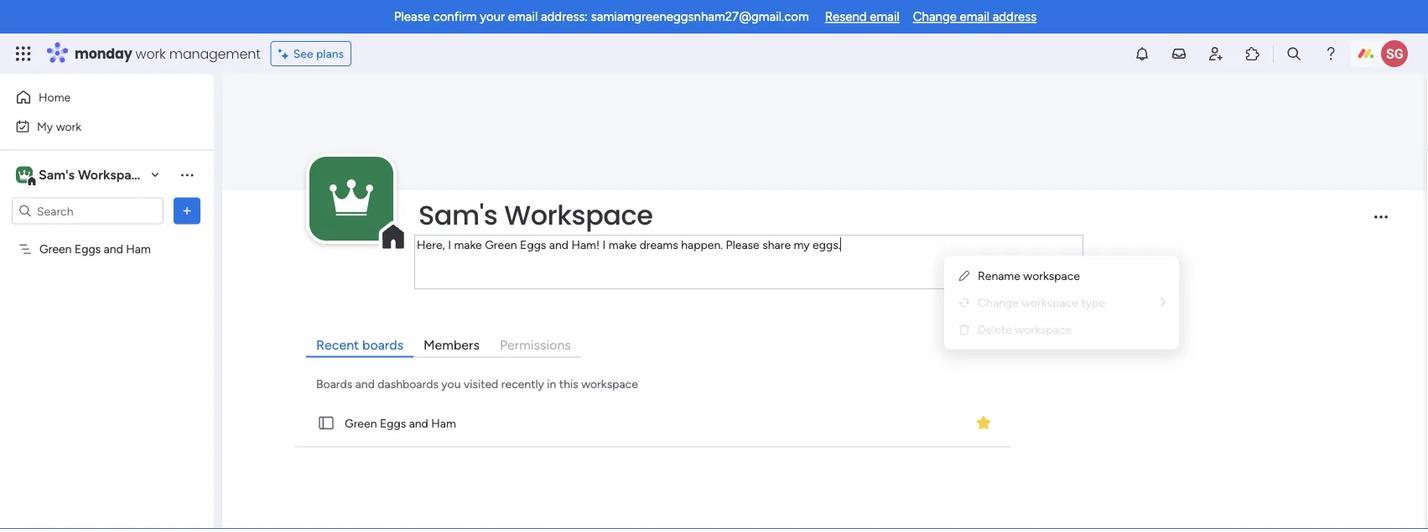 Task type: describe. For each thing, give the bounding box(es) containing it.
my
[[37, 119, 53, 133]]

monday work management
[[75, 44, 261, 63]]

see
[[293, 47, 313, 61]]

monday
[[75, 44, 132, 63]]

1 email from the left
[[508, 9, 538, 24]]

dashboards
[[378, 377, 439, 391]]

delete
[[978, 322, 1012, 337]]

resend email
[[825, 9, 900, 24]]

workspace inside "element"
[[78, 167, 146, 183]]

and inside 'list box'
[[104, 242, 123, 256]]

resend
[[825, 9, 867, 24]]

workspace image inside "element"
[[16, 166, 33, 184]]

help image
[[1323, 45, 1339, 62]]

please
[[394, 9, 430, 24]]

options image
[[179, 203, 195, 219]]

workspace selection element
[[16, 165, 148, 187]]

change workspace type
[[978, 296, 1105, 310]]

rename workspace image
[[958, 269, 971, 283]]

in
[[547, 377, 556, 391]]

change workspace type menu item
[[958, 293, 1166, 313]]

members
[[424, 337, 480, 353]]

workspace for change
[[1022, 296, 1078, 310]]

Here, I make Green Eggs and Ham! I make dreams happen. Please share my eggs. text field
[[414, 235, 1084, 289]]

1 vertical spatial sam's
[[418, 197, 498, 234]]

workspace for delete
[[1015, 322, 1072, 337]]

notifications image
[[1134, 45, 1151, 62]]

type
[[1081, 296, 1105, 310]]

visited
[[464, 377, 498, 391]]

change for change workspace type
[[978, 296, 1019, 310]]

this
[[559, 377, 578, 391]]

work for my
[[56, 119, 81, 133]]

sam's inside workspace selection "element"
[[39, 167, 75, 183]]

see plans button
[[271, 41, 352, 66]]

work for monday
[[135, 44, 166, 63]]

change for change email address
[[913, 9, 957, 24]]

recent boards
[[316, 337, 403, 353]]

recent
[[316, 337, 359, 353]]

select product image
[[15, 45, 32, 62]]

email for change email address
[[960, 9, 990, 24]]

my work button
[[10, 113, 180, 140]]

rename
[[978, 269, 1021, 283]]

invite members image
[[1208, 45, 1224, 62]]

rename workspace
[[978, 269, 1080, 283]]

apps image
[[1245, 45, 1261, 62]]

management
[[169, 44, 261, 63]]

green eggs and ham inside green eggs and ham 'list box'
[[39, 242, 151, 256]]

change email address
[[913, 9, 1037, 24]]

v2 ellipsis image
[[1375, 216, 1388, 230]]

green eggs and ham link
[[292, 399, 1014, 447]]

plans
[[316, 47, 344, 61]]

delete workspace image
[[958, 323, 971, 336]]

2 horizontal spatial and
[[409, 416, 428, 430]]



Task type: locate. For each thing, give the bounding box(es) containing it.
resend email link
[[825, 9, 900, 24]]

0 vertical spatial green eggs and ham
[[39, 242, 151, 256]]

0 vertical spatial work
[[135, 44, 166, 63]]

workspace
[[1023, 269, 1080, 283], [1022, 296, 1078, 310], [1015, 322, 1072, 337], [581, 377, 638, 391]]

ham down 'you'
[[431, 416, 456, 430]]

workspace right this
[[581, 377, 638, 391]]

and down search in workspace field
[[104, 242, 123, 256]]

1 horizontal spatial sam's workspace
[[418, 197, 653, 234]]

boards
[[316, 377, 352, 391]]

2 horizontal spatial email
[[960, 9, 990, 24]]

0 vertical spatial change
[[913, 9, 957, 24]]

1 horizontal spatial sam's
[[418, 197, 498, 234]]

sam's
[[39, 167, 75, 183], [418, 197, 498, 234]]

delete workspace
[[978, 322, 1072, 337]]

0 vertical spatial sam's workspace
[[39, 167, 146, 183]]

0 horizontal spatial sam's
[[39, 167, 75, 183]]

public board image
[[317, 414, 335, 432]]

home
[[39, 90, 71, 104]]

green inside green eggs and ham link
[[345, 416, 377, 430]]

green inside green eggs and ham 'list box'
[[39, 242, 72, 256]]

0 vertical spatial eggs
[[75, 242, 101, 256]]

1 horizontal spatial and
[[355, 377, 375, 391]]

email right the your
[[508, 9, 538, 24]]

eggs down dashboards
[[380, 416, 406, 430]]

sam's workspace button
[[12, 161, 167, 189]]

0 horizontal spatial change
[[913, 9, 957, 24]]

please confirm your email address: samiamgreeneggsnham27@gmail.com
[[394, 9, 809, 24]]

1 vertical spatial green eggs and ham
[[345, 416, 456, 430]]

0 horizontal spatial eggs
[[75, 242, 101, 256]]

change down "rename"
[[978, 296, 1019, 310]]

change right resend email link
[[913, 9, 957, 24]]

and right the boards
[[355, 377, 375, 391]]

0 horizontal spatial work
[[56, 119, 81, 133]]

Sam's Workspace field
[[414, 197, 1360, 234]]

address
[[993, 9, 1037, 24]]

sam green image
[[1381, 40, 1408, 67]]

remove from favorites image
[[975, 414, 992, 431]]

green eggs and ham down search in workspace field
[[39, 242, 151, 256]]

home button
[[10, 84, 180, 111]]

0 vertical spatial and
[[104, 242, 123, 256]]

0 horizontal spatial and
[[104, 242, 123, 256]]

email
[[508, 9, 538, 24], [870, 9, 900, 24], [960, 9, 990, 24]]

2 vertical spatial and
[[409, 416, 428, 430]]

0 horizontal spatial green eggs and ham
[[39, 242, 151, 256]]

ham inside green eggs and ham link
[[431, 416, 456, 430]]

eggs
[[75, 242, 101, 256], [380, 416, 406, 430]]

1 vertical spatial sam's workspace
[[418, 197, 653, 234]]

workspace options image
[[179, 166, 195, 183]]

green right 'public board' "image"
[[345, 416, 377, 430]]

samiamgreeneggsnham27@gmail.com
[[591, 9, 809, 24]]

3 email from the left
[[960, 9, 990, 24]]

workspace up delete workspace menu item on the bottom of page
[[1022, 296, 1078, 310]]

workspace
[[78, 167, 146, 183], [504, 197, 653, 234]]

change workspace type image
[[958, 296, 971, 309]]

green
[[39, 242, 72, 256], [345, 416, 377, 430]]

Search in workspace field
[[35, 201, 140, 221]]

delete workspace menu item
[[958, 320, 1166, 340]]

workspace image
[[309, 157, 393, 241], [16, 166, 33, 184], [330, 166, 373, 231]]

workspace image
[[18, 166, 30, 184]]

1 vertical spatial work
[[56, 119, 81, 133]]

search everything image
[[1286, 45, 1302, 62]]

ham inside green eggs and ham 'list box'
[[126, 242, 151, 256]]

0 horizontal spatial ham
[[126, 242, 151, 256]]

work
[[135, 44, 166, 63], [56, 119, 81, 133]]

change inside menu item
[[978, 296, 1019, 310]]

change
[[913, 9, 957, 24], [978, 296, 1019, 310]]

1 horizontal spatial change
[[978, 296, 1019, 310]]

sam's workspace inside workspace selection "element"
[[39, 167, 146, 183]]

0 horizontal spatial sam's workspace
[[39, 167, 146, 183]]

1 horizontal spatial email
[[870, 9, 900, 24]]

change email address link
[[913, 9, 1037, 24]]

work right my at the top left of the page
[[56, 119, 81, 133]]

2 email from the left
[[870, 9, 900, 24]]

1 horizontal spatial eggs
[[380, 416, 406, 430]]

0 horizontal spatial email
[[508, 9, 538, 24]]

1 horizontal spatial ham
[[431, 416, 456, 430]]

eggs inside green eggs and ham 'list box'
[[75, 242, 101, 256]]

1 horizontal spatial workspace
[[504, 197, 653, 234]]

0 vertical spatial green
[[39, 242, 72, 256]]

green eggs and ham down dashboards
[[345, 416, 456, 430]]

your
[[480, 9, 505, 24]]

see plans
[[293, 47, 344, 61]]

green down search in workspace field
[[39, 242, 72, 256]]

boards
[[362, 337, 403, 353]]

permissions
[[500, 337, 571, 353]]

green eggs and ham list box
[[0, 231, 214, 490]]

ham
[[126, 242, 151, 256], [431, 416, 456, 430]]

green eggs and ham inside green eggs and ham link
[[345, 416, 456, 430]]

green eggs and ham
[[39, 242, 151, 256], [345, 416, 456, 430]]

1 horizontal spatial green
[[345, 416, 377, 430]]

0 vertical spatial ham
[[126, 242, 151, 256]]

eggs down search in workspace field
[[75, 242, 101, 256]]

1 vertical spatial workspace
[[504, 197, 653, 234]]

sam's workspace
[[39, 167, 146, 183], [418, 197, 653, 234]]

recently
[[501, 377, 544, 391]]

1 vertical spatial and
[[355, 377, 375, 391]]

and
[[104, 242, 123, 256], [355, 377, 375, 391], [409, 416, 428, 430]]

1 vertical spatial eggs
[[380, 416, 406, 430]]

email right resend
[[870, 9, 900, 24]]

work right the monday
[[135, 44, 166, 63]]

email for resend email
[[870, 9, 900, 24]]

1 vertical spatial change
[[978, 296, 1019, 310]]

workspace up change workspace type menu item
[[1023, 269, 1080, 283]]

boards and dashboards you visited recently in this workspace
[[316, 377, 638, 391]]

ham down search in workspace field
[[126, 242, 151, 256]]

option
[[0, 234, 214, 237]]

workspace for rename
[[1023, 269, 1080, 283]]

0 horizontal spatial workspace
[[78, 167, 146, 183]]

eggs inside green eggs and ham link
[[380, 416, 406, 430]]

inbox image
[[1171, 45, 1188, 62]]

1 vertical spatial ham
[[431, 416, 456, 430]]

0 horizontal spatial green
[[39, 242, 72, 256]]

0 vertical spatial sam's
[[39, 167, 75, 183]]

1 horizontal spatial work
[[135, 44, 166, 63]]

confirm
[[433, 9, 477, 24]]

you
[[441, 377, 461, 391]]

my work
[[37, 119, 81, 133]]

1 vertical spatial green
[[345, 416, 377, 430]]

email left address
[[960, 9, 990, 24]]

work inside "my work" button
[[56, 119, 81, 133]]

0 vertical spatial workspace
[[78, 167, 146, 183]]

and down dashboards
[[409, 416, 428, 430]]

here, i make green eggs and ham! i make dreams happen. please share my eggs. button
[[413, 234, 1084, 295]]

1 horizontal spatial green eggs and ham
[[345, 416, 456, 430]]

list arrow image
[[1161, 296, 1166, 309]]

address:
[[541, 9, 588, 24]]

workspace down 'change workspace type'
[[1015, 322, 1072, 337]]



Task type: vqa. For each thing, say whether or not it's contained in the screenshot.
AUDIENCE FIELD associated with Upcoming campaigns
no



